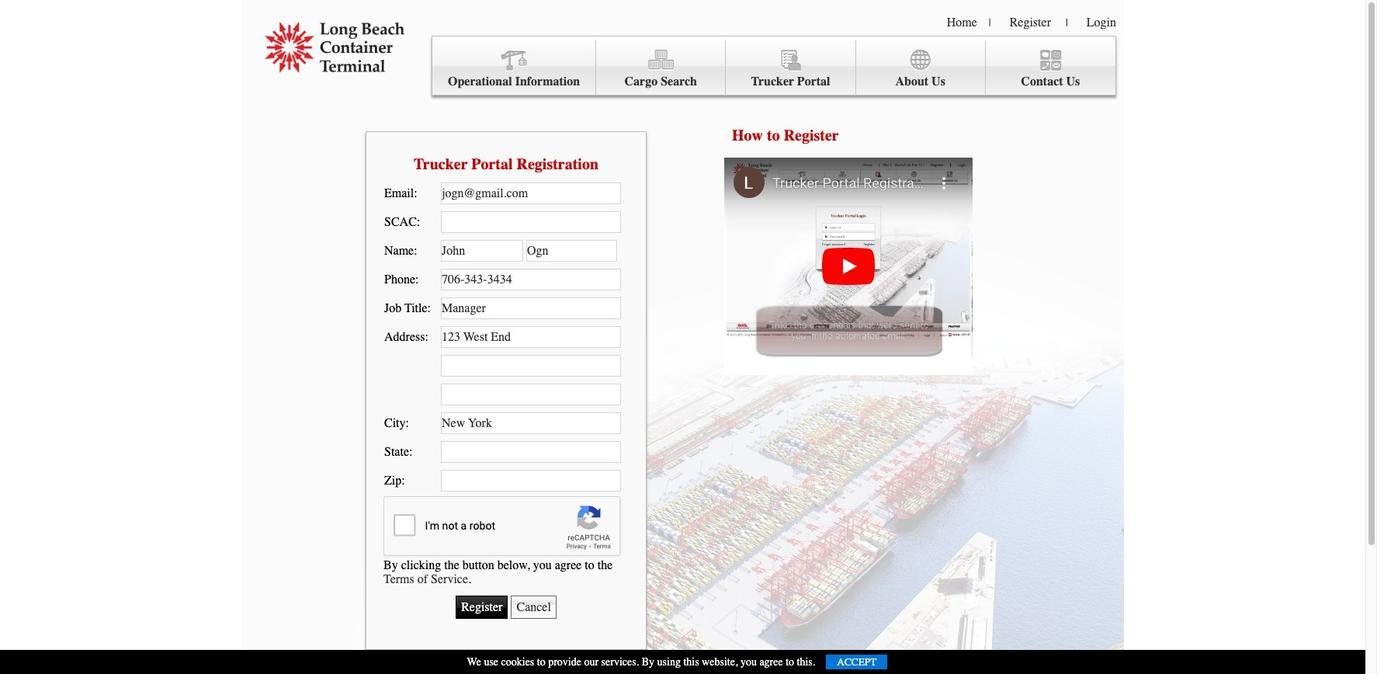Task type: vqa. For each thing, say whether or not it's contained in the screenshot.
5th FULL from the top of the page
no



Task type: locate. For each thing, give the bounding box(es) containing it.
us right contact
[[1067, 75, 1081, 89]]

: down the 'scac :'
[[414, 244, 418, 258]]

: down title
[[425, 330, 429, 344]]

None text field
[[441, 384, 621, 405]]

: down email :
[[417, 215, 420, 229]]

1 horizontal spatial agree
[[760, 656, 783, 669]]

us for about us
[[932, 75, 946, 89]]

below,
[[498, 558, 530, 572]]

2 the from the left
[[598, 558, 613, 572]]

1 vertical spatial you
[[741, 656, 757, 669]]

0 horizontal spatial the
[[444, 558, 460, 572]]

1 horizontal spatial us
[[1067, 75, 1081, 89]]

2 us from the left
[[1067, 75, 1081, 89]]

0 vertical spatial you
[[533, 558, 552, 572]]

Last Name text field
[[527, 240, 618, 262]]

terms of service link
[[384, 572, 468, 586]]

1 vertical spatial register
[[784, 127, 839, 144]]

accept button
[[827, 655, 888, 670]]

: up the state :
[[406, 416, 409, 430]]

to left the provide on the left of page
[[537, 656, 546, 669]]

about
[[896, 75, 929, 89]]

email
[[384, 186, 414, 200]]

home link
[[947, 16, 978, 30]]

portal for trucker portal
[[798, 75, 831, 89]]

1 horizontal spatial trucker
[[751, 75, 795, 89]]

scac :
[[384, 215, 420, 229]]

: for phone :
[[416, 273, 419, 287]]

trucker portal registration
[[414, 155, 599, 173]]

we use cookies to provide our services. by using this website, you agree to this.
[[467, 656, 816, 669]]

: right job
[[428, 301, 431, 315]]

to
[[767, 127, 780, 144], [585, 558, 595, 572], [537, 656, 546, 669], [786, 656, 795, 669]]

: for zip :
[[402, 474, 405, 488]]

0 horizontal spatial trucker
[[414, 155, 468, 173]]

operational
[[448, 75, 512, 89]]

portal
[[798, 75, 831, 89], [472, 155, 513, 173]]

cancel
[[517, 600, 551, 614]]

how
[[732, 127, 764, 144]]

contact us
[[1022, 75, 1081, 89]]

accept
[[838, 656, 877, 668]]

portal up 'how to register' on the top of the page
[[798, 75, 831, 89]]

cookies
[[501, 656, 535, 669]]

1 horizontal spatial portal
[[798, 75, 831, 89]]

:
[[414, 186, 418, 200], [417, 215, 420, 229], [414, 244, 418, 258], [416, 273, 419, 287], [428, 301, 431, 315], [425, 330, 429, 344], [406, 416, 409, 430], [409, 445, 413, 459], [402, 474, 405, 488]]

agree
[[555, 558, 582, 572], [760, 656, 783, 669]]

0 vertical spatial portal
[[798, 75, 831, 89]]

1 horizontal spatial you
[[741, 656, 757, 669]]

register down "trucker portal"
[[784, 127, 839, 144]]

of
[[418, 572, 428, 586]]

0 horizontal spatial agree
[[555, 558, 582, 572]]

0 horizontal spatial |
[[989, 16, 992, 30]]

menu bar
[[432, 36, 1117, 96]]

0 horizontal spatial register
[[784, 127, 839, 144]]

agree up the 'cancel' button
[[555, 558, 582, 572]]

trucker portal link
[[727, 40, 856, 95]]

agree left this.
[[760, 656, 783, 669]]

| left login link
[[1066, 16, 1069, 30]]

: up the 'scac :'
[[414, 186, 418, 200]]

contact us link
[[986, 40, 1116, 95]]

0 horizontal spatial us
[[932, 75, 946, 89]]

0 vertical spatial agree
[[555, 558, 582, 572]]

service
[[431, 572, 468, 586]]

: for state :
[[409, 445, 413, 459]]

1 vertical spatial trucker
[[414, 155, 468, 173]]

register
[[1010, 16, 1052, 30], [784, 127, 839, 144]]

1 vertical spatial portal
[[472, 155, 513, 173]]

0 horizontal spatial portal
[[472, 155, 513, 173]]

about us
[[896, 75, 946, 89]]

None submit
[[456, 595, 508, 619]]

None text field
[[441, 355, 621, 377]]

register up contact us link
[[1010, 16, 1052, 30]]

information
[[515, 75, 580, 89]]

1 horizontal spatial register
[[1010, 16, 1052, 30]]

zip :
[[384, 474, 405, 488]]

by left "using"
[[642, 656, 655, 669]]

0 vertical spatial by
[[384, 558, 398, 572]]

us for contact us
[[1067, 75, 1081, 89]]

us
[[932, 75, 946, 89], [1067, 75, 1081, 89]]

terms
[[384, 572, 415, 586]]

you
[[533, 558, 552, 572], [741, 656, 757, 669]]

: down the state :
[[402, 474, 405, 488]]

1 horizontal spatial the
[[598, 558, 613, 572]]

portal up 'email' text box
[[472, 155, 513, 173]]

portal inside menu bar
[[798, 75, 831, 89]]

you right below, on the bottom of the page
[[533, 558, 552, 572]]

Address text field
[[441, 326, 621, 348]]

this
[[684, 656, 700, 669]]

trucker up 'how to register' on the top of the page
[[751, 75, 795, 89]]

contact
[[1022, 75, 1064, 89]]

0 vertical spatial trucker
[[751, 75, 795, 89]]

: for address :
[[425, 330, 429, 344]]

|
[[989, 16, 992, 30], [1066, 16, 1069, 30]]

by clicking the button below, you agree to the terms of service .
[[384, 558, 613, 586]]

you right website,
[[741, 656, 757, 669]]

0 vertical spatial register
[[1010, 16, 1052, 30]]

to right how
[[767, 127, 780, 144]]

: down city :
[[409, 445, 413, 459]]

1 vertical spatial agree
[[760, 656, 783, 669]]

trucker
[[751, 75, 795, 89], [414, 155, 468, 173]]

phone :
[[384, 273, 419, 287]]

use
[[484, 656, 499, 669]]

phone
[[384, 273, 416, 287]]

1 vertical spatial by
[[642, 656, 655, 669]]

0 horizontal spatial by
[[384, 558, 398, 572]]

to right below, on the bottom of the page
[[585, 558, 595, 572]]

job title :
[[384, 301, 431, 315]]

by left clicking
[[384, 558, 398, 572]]

1 horizontal spatial |
[[1066, 16, 1069, 30]]

home
[[947, 16, 978, 30]]

: for email :
[[414, 186, 418, 200]]

trucker up email :
[[414, 155, 468, 173]]

trucker inside menu bar
[[751, 75, 795, 89]]

| right home
[[989, 16, 992, 30]]

cargo search link
[[597, 40, 727, 95]]

City text field
[[441, 412, 621, 434]]

how to register
[[732, 127, 839, 144]]

0 horizontal spatial you
[[533, 558, 552, 572]]

this.
[[797, 656, 816, 669]]

by
[[384, 558, 398, 572], [642, 656, 655, 669]]

portal for trucker portal registration
[[472, 155, 513, 173]]

login link
[[1087, 16, 1117, 30]]

city :
[[384, 416, 409, 430]]

Job Title text field
[[441, 297, 621, 319]]

1 us from the left
[[932, 75, 946, 89]]

services.
[[602, 656, 639, 669]]

us right about
[[932, 75, 946, 89]]

by inside by clicking the button below, you agree to the terms of service .
[[384, 558, 398, 572]]

login
[[1087, 16, 1117, 30]]

about us link
[[856, 40, 986, 95]]

1 horizontal spatial by
[[642, 656, 655, 669]]

: up title
[[416, 273, 419, 287]]

the
[[444, 558, 460, 572], [598, 558, 613, 572]]



Task type: describe. For each thing, give the bounding box(es) containing it.
address :
[[384, 330, 429, 344]]

register link
[[1010, 16, 1052, 30]]

name
[[384, 244, 414, 258]]

trucker portal
[[751, 75, 831, 89]]

2 | from the left
[[1066, 16, 1069, 30]]

Name text field
[[441, 240, 524, 262]]

cargo search
[[625, 75, 698, 89]]

title
[[405, 301, 428, 315]]

to left this.
[[786, 656, 795, 669]]

agree inside by clicking the button below, you agree to the terms of service .
[[555, 558, 582, 572]]

.
[[468, 572, 472, 586]]

Zip text field
[[441, 470, 621, 492]]

name :
[[384, 244, 418, 258]]

address
[[384, 330, 425, 344]]

website,
[[702, 656, 738, 669]]

to inside by clicking the button below, you agree to the terms of service .
[[585, 558, 595, 572]]

trucker for trucker portal
[[751, 75, 795, 89]]

email :
[[384, 186, 418, 200]]

Phone text field
[[441, 269, 621, 291]]

job
[[384, 301, 402, 315]]

menu bar containing operational information
[[432, 36, 1117, 96]]

clicking
[[401, 558, 441, 572]]

you inside by clicking the button below, you agree to the terms of service .
[[533, 558, 552, 572]]

: for city :
[[406, 416, 409, 430]]

Email text field
[[441, 183, 621, 204]]

: for scac :
[[417, 215, 420, 229]]

we
[[467, 656, 481, 669]]

button
[[463, 558, 495, 572]]

operational information link
[[433, 40, 597, 95]]

SCAC text field
[[441, 211, 621, 233]]

provide
[[549, 656, 582, 669]]

cancel button
[[511, 595, 557, 619]]

1 the from the left
[[444, 558, 460, 572]]

zip
[[384, 474, 402, 488]]

search
[[661, 75, 698, 89]]

State text field
[[441, 441, 621, 463]]

using
[[658, 656, 681, 669]]

city
[[384, 416, 406, 430]]

1 | from the left
[[989, 16, 992, 30]]

state
[[384, 445, 409, 459]]

scac
[[384, 215, 417, 229]]

operational information
[[448, 75, 580, 89]]

our
[[584, 656, 599, 669]]

: for name :
[[414, 244, 418, 258]]

trucker for trucker portal registration
[[414, 155, 468, 173]]

registration
[[517, 155, 599, 173]]

cargo
[[625, 75, 658, 89]]

state :
[[384, 445, 413, 459]]



